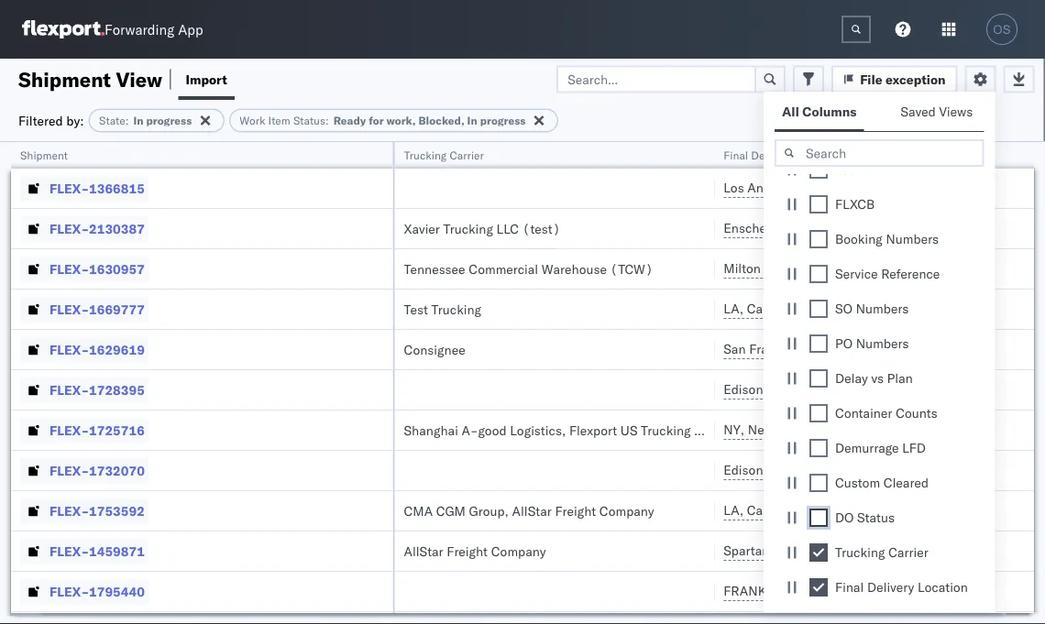 Task type: describe. For each thing, give the bounding box(es) containing it.
app
[[178, 21, 203, 38]]

1 vertical spatial carrier
[[729, 422, 769, 438]]

shanghai
[[404, 422, 458, 438]]

a-
[[462, 422, 478, 438]]

lfd
[[903, 440, 926, 456]]

open
[[695, 422, 726, 438]]

os
[[994, 22, 1011, 36]]

california for cma cgm group, allstar freight company
[[747, 503, 804, 519]]

saved views button
[[894, 95, 985, 131]]

1 vertical spatial final delivery location
[[836, 580, 968, 596]]

1 vertical spatial status
[[858, 510, 895, 526]]

flex-1728395
[[50, 382, 145, 398]]

resize handle column header for final delivery location
[[1013, 142, 1035, 625]]

1 : from the left
[[125, 114, 129, 127]]

shipment for shipment view
[[18, 66, 111, 92]]

flex-1366815 button
[[20, 176, 148, 201]]

0 vertical spatial freight
[[555, 503, 596, 519]]

san francisco, california
[[724, 341, 870, 357]]

allstar freight company
[[404, 543, 546, 560]]

flexport. image
[[22, 20, 105, 39]]

tennessee commercial warehouse (tcw)
[[404, 261, 653, 277]]

flex-1629619
[[50, 342, 145, 358]]

filtered
[[18, 112, 63, 128]]

flex-2130387 button
[[20, 216, 148, 242]]

los
[[724, 180, 744, 196]]

import
[[186, 71, 227, 87]]

trucking left 'llc'
[[443, 221, 493, 237]]

vs
[[872, 371, 884, 387]]

flex- for 1728395
[[50, 382, 89, 398]]

all
[[782, 104, 800, 120]]

1795440
[[89, 584, 145, 600]]

group,
[[469, 503, 509, 519]]

flex- for 1725716
[[50, 422, 89, 438]]

for
[[369, 114, 384, 127]]

resize handle column header for shipment
[[371, 142, 393, 625]]

2 : from the left
[[326, 114, 329, 127]]

flex-1753592
[[50, 503, 145, 519]]

delay vs plan
[[836, 371, 913, 387]]

by:
[[66, 112, 84, 128]]

california for test trucking
[[747, 301, 804, 317]]

reference
[[882, 266, 940, 282]]

container
[[836, 405, 893, 421]]

1629619
[[89, 342, 145, 358]]

spartanburg, sc
[[724, 543, 820, 559]]

new for flex-1725716
[[748, 422, 774, 438]]

ny,
[[724, 422, 745, 438]]

la, california for test trucking
[[724, 301, 804, 317]]

delay
[[836, 371, 868, 387]]

francisco,
[[750, 341, 810, 357]]

flex-1366815
[[50, 180, 145, 196]]

final inside button
[[724, 148, 749, 162]]

flex-1728395 button
[[20, 377, 148, 403]]

flex-1725716
[[50, 422, 145, 438]]

edison, new jersey for flex-1728395
[[724, 382, 836, 398]]

1 progress from the left
[[146, 114, 192, 127]]

views
[[940, 104, 973, 120]]

so
[[836, 301, 853, 317]]

trucking right "us"
[[641, 422, 691, 438]]

flex-1795440
[[50, 584, 145, 600]]

blocked,
[[419, 114, 465, 127]]

1732070
[[89, 463, 145, 479]]

0 vertical spatial carrier
[[450, 148, 484, 162]]

franklin park, il
[[724, 583, 841, 599]]

shanghai a-good logistics, flexport us trucking open carrier
[[404, 422, 769, 438]]

do status
[[836, 510, 895, 526]]

flex- for 1459871
[[50, 543, 89, 560]]

1 vertical spatial freight
[[447, 543, 488, 560]]

1 vertical spatial final
[[836, 580, 864, 596]]

booking numbers
[[836, 231, 939, 247]]

work
[[240, 114, 266, 127]]

columns
[[803, 104, 857, 120]]

forwarding app link
[[22, 20, 203, 39]]

2 progress from the left
[[480, 114, 526, 127]]

1630957
[[89, 261, 145, 277]]

location inside button
[[795, 148, 838, 162]]

1 vertical spatial trucking carrier
[[836, 545, 929, 561]]

keynes,
[[765, 260, 811, 277]]

forwarding
[[105, 21, 175, 38]]

1 vertical spatial delivery
[[868, 580, 915, 596]]

angeles,
[[748, 180, 798, 196]]

delivery inside final delivery location button
[[751, 148, 792, 162]]

flex- for 1669777
[[50, 301, 89, 317]]

uk
[[814, 260, 832, 277]]

1 horizontal spatial company
[[600, 503, 655, 519]]

ca
[[802, 180, 819, 196]]

jersey for flex-1728395
[[800, 382, 836, 398]]

flex- for 1753592
[[50, 503, 89, 519]]

counts
[[896, 405, 938, 421]]

flex-1629619 button
[[20, 337, 148, 363]]

cgm
[[436, 503, 466, 519]]

booking
[[836, 231, 883, 247]]

1669777
[[89, 301, 145, 317]]

warehouse
[[542, 261, 607, 277]]

trucking right test
[[432, 301, 482, 317]]

do
[[836, 510, 854, 526]]

xavier
[[404, 221, 440, 237]]

final delivery location inside button
[[724, 148, 838, 162]]

saved views
[[901, 104, 973, 120]]

custom
[[836, 475, 881, 491]]

plan
[[888, 371, 913, 387]]

llc
[[497, 221, 519, 237]]

il
[[830, 583, 841, 599]]

Search... text field
[[557, 66, 757, 93]]

numbers for so numbers
[[856, 301, 909, 317]]

1725716
[[89, 422, 145, 438]]

po numbers
[[836, 336, 909, 352]]

flex-1732070 button
[[20, 458, 148, 484]]

flex-1630957
[[50, 261, 145, 277]]

trucking down do status
[[836, 545, 886, 561]]

xavier trucking llc (test)
[[404, 221, 561, 237]]

forwarding app
[[105, 21, 203, 38]]

flxcb
[[836, 196, 875, 212]]

new for flex-1728395
[[771, 382, 797, 398]]

trucking down 'blocked,'
[[404, 148, 447, 162]]



Task type: vqa. For each thing, say whether or not it's contained in the screenshot.


Task type: locate. For each thing, give the bounding box(es) containing it.
po
[[836, 336, 853, 352]]

shipment view
[[18, 66, 162, 92]]

1 horizontal spatial delivery
[[868, 580, 915, 596]]

in right state on the left top of page
[[133, 114, 144, 127]]

carrier right open
[[729, 422, 769, 438]]

test
[[404, 301, 428, 317]]

saved
[[901, 104, 936, 120]]

consignee
[[404, 342, 466, 358]]

trucking carrier
[[404, 148, 484, 162], [836, 545, 929, 561]]

1 edison, from the top
[[724, 382, 768, 398]]

flex- down flex-1629619 button
[[50, 382, 89, 398]]

service reference
[[836, 266, 940, 282]]

1 vertical spatial edison, new jersey
[[724, 462, 836, 478]]

new down the francisco,
[[771, 382, 797, 398]]

final delivery location up angeles,
[[724, 148, 838, 162]]

numbers down service reference
[[856, 301, 909, 317]]

demurrage lfd
[[836, 440, 926, 456]]

2 la, from the top
[[724, 503, 744, 519]]

: down view
[[125, 114, 129, 127]]

progress up shipment button
[[146, 114, 192, 127]]

in
[[133, 114, 144, 127], [467, 114, 478, 127]]

california down milton keynes, uk
[[747, 301, 804, 317]]

1 vertical spatial new
[[748, 422, 774, 438]]

0 vertical spatial shipment
[[18, 66, 111, 92]]

1 horizontal spatial in
[[467, 114, 478, 127]]

flex- for 1732070
[[50, 463, 89, 479]]

2 resize handle column header from the left
[[693, 142, 715, 625]]

new for flex-1732070
[[771, 462, 797, 478]]

0 vertical spatial new
[[771, 382, 797, 398]]

edison, new jersey down york
[[724, 462, 836, 478]]

final right park,
[[836, 580, 864, 596]]

edison, down ny,
[[724, 462, 768, 478]]

numbers
[[886, 231, 939, 247], [856, 301, 909, 317], [856, 336, 909, 352]]

carrier down do status
[[889, 545, 929, 561]]

flex-1669777
[[50, 301, 145, 317]]

container counts
[[836, 405, 938, 421]]

1 vertical spatial shipment
[[20, 148, 68, 162]]

custom cleared
[[836, 475, 929, 491]]

us
[[621, 422, 638, 438]]

la, california for cma cgm group, allstar freight company
[[724, 503, 804, 519]]

5 flex- from the top
[[50, 342, 89, 358]]

la, for cma cgm group, allstar freight company
[[724, 503, 744, 519]]

1 horizontal spatial progress
[[480, 114, 526, 127]]

1459871
[[89, 543, 145, 560]]

2 vertical spatial numbers
[[856, 336, 909, 352]]

edison, for flex-1728395
[[724, 382, 768, 398]]

Search text field
[[775, 139, 985, 167]]

11 flex- from the top
[[50, 584, 89, 600]]

delivery up los angeles, ca
[[751, 148, 792, 162]]

flex- for 1630957
[[50, 261, 89, 277]]

delivery right il
[[868, 580, 915, 596]]

flex-1459871
[[50, 543, 145, 560]]

flex-2130387
[[50, 221, 145, 237]]

0 horizontal spatial freight
[[447, 543, 488, 560]]

flex- down flex-1630957 button
[[50, 301, 89, 317]]

1 horizontal spatial allstar
[[512, 503, 552, 519]]

flex- down "flex-1728395" button
[[50, 422, 89, 438]]

flex- for 1629619
[[50, 342, 89, 358]]

1 flex- from the top
[[50, 180, 89, 196]]

allstar
[[512, 503, 552, 519], [404, 543, 444, 560]]

flex- for 2130387
[[50, 221, 89, 237]]

0 vertical spatial numbers
[[886, 231, 939, 247]]

numbers for booking numbers
[[886, 231, 939, 247]]

2 horizontal spatial resize handle column header
[[1013, 142, 1035, 625]]

None text field
[[842, 16, 871, 43]]

shipment for shipment
[[20, 148, 68, 162]]

edison, for flex-1732070
[[724, 462, 768, 478]]

file
[[860, 71, 883, 87]]

8 flex- from the top
[[50, 463, 89, 479]]

1 horizontal spatial resize handle column header
[[693, 142, 715, 625]]

1 vertical spatial location
[[918, 580, 968, 596]]

2 flex- from the top
[[50, 221, 89, 237]]

1 jersey from the top
[[800, 382, 836, 398]]

3 flex- from the top
[[50, 261, 89, 277]]

1 horizontal spatial location
[[918, 580, 968, 596]]

san
[[724, 341, 746, 357]]

flex- down 'flex-1366815' button
[[50, 221, 89, 237]]

jersey
[[800, 382, 836, 398], [800, 462, 836, 478]]

service
[[836, 266, 878, 282]]

la, up san
[[724, 301, 744, 317]]

0 vertical spatial jersey
[[800, 382, 836, 398]]

california up spartanburg, sc
[[747, 503, 804, 519]]

1 la, from the top
[[724, 301, 744, 317]]

1 vertical spatial la,
[[724, 503, 744, 519]]

new
[[771, 382, 797, 398], [748, 422, 774, 438], [771, 462, 797, 478]]

0 vertical spatial edison,
[[724, 382, 768, 398]]

cleared
[[884, 475, 929, 491]]

work,
[[387, 114, 416, 127]]

1 horizontal spatial carrier
[[729, 422, 769, 438]]

status right item
[[293, 114, 326, 127]]

state
[[99, 114, 125, 127]]

1 vertical spatial california
[[814, 341, 870, 357]]

flex-1630957 button
[[20, 256, 148, 282]]

resize handle column header
[[371, 142, 393, 625], [693, 142, 715, 625], [1013, 142, 1035, 625]]

0 horizontal spatial status
[[293, 114, 326, 127]]

allstar right "group,"
[[512, 503, 552, 519]]

1 la, california from the top
[[724, 301, 804, 317]]

flex- for 1366815
[[50, 180, 89, 196]]

numbers up vs
[[856, 336, 909, 352]]

edison, new jersey down the francisco,
[[724, 382, 836, 398]]

demurrage
[[836, 440, 899, 456]]

0 horizontal spatial location
[[795, 148, 838, 162]]

flex-1725716 button
[[20, 418, 148, 443]]

1 vertical spatial edison,
[[724, 462, 768, 478]]

flex- up the flex-2130387 button
[[50, 180, 89, 196]]

flex-
[[50, 180, 89, 196], [50, 221, 89, 237], [50, 261, 89, 277], [50, 301, 89, 317], [50, 342, 89, 358], [50, 382, 89, 398], [50, 422, 89, 438], [50, 463, 89, 479], [50, 503, 89, 519], [50, 543, 89, 560], [50, 584, 89, 600]]

1 horizontal spatial freight
[[555, 503, 596, 519]]

state : in progress
[[99, 114, 192, 127]]

2 edison, new jersey from the top
[[724, 462, 836, 478]]

2130387
[[89, 221, 145, 237]]

edison, new jersey for flex-1732070
[[724, 462, 836, 478]]

shipment inside shipment button
[[20, 148, 68, 162]]

edison,
[[724, 382, 768, 398], [724, 462, 768, 478]]

2 edison, from the top
[[724, 462, 768, 478]]

0 horizontal spatial in
[[133, 114, 144, 127]]

0 vertical spatial la,
[[724, 301, 744, 317]]

enschede,
[[724, 220, 785, 236]]

0 vertical spatial location
[[795, 148, 838, 162]]

status right do on the bottom right of page
[[858, 510, 895, 526]]

commercial
[[469, 261, 539, 277]]

2 horizontal spatial carrier
[[889, 545, 929, 561]]

all columns
[[782, 104, 857, 120]]

company
[[600, 503, 655, 519], [491, 543, 546, 560]]

freight
[[555, 503, 596, 519], [447, 543, 488, 560]]

cma cgm group, allstar freight company
[[404, 503, 655, 519]]

california up delay at the bottom
[[814, 341, 870, 357]]

flex- down flex-1753592 button
[[50, 543, 89, 560]]

good
[[478, 422, 507, 438]]

franklin
[[724, 583, 787, 599]]

0 vertical spatial company
[[600, 503, 655, 519]]

0 vertical spatial final delivery location
[[724, 148, 838, 162]]

milton
[[724, 260, 761, 277]]

1 horizontal spatial status
[[858, 510, 895, 526]]

0 horizontal spatial trucking carrier
[[404, 148, 484, 162]]

shipment
[[18, 66, 111, 92], [20, 148, 68, 162]]

freight down shanghai a-good logistics, flexport us trucking open carrier
[[555, 503, 596, 519]]

1 edison, new jersey from the top
[[724, 382, 836, 398]]

new down york
[[771, 462, 797, 478]]

company down cma cgm group, allstar freight company
[[491, 543, 546, 560]]

shipment up by:
[[18, 66, 111, 92]]

1 vertical spatial la, california
[[724, 503, 804, 519]]

sc
[[803, 543, 820, 559]]

shipment down filtered
[[20, 148, 68, 162]]

la, california down milton keynes, uk
[[724, 301, 804, 317]]

1 vertical spatial numbers
[[856, 301, 909, 317]]

progress right 'blocked,'
[[480, 114, 526, 127]]

1 horizontal spatial final
[[836, 580, 864, 596]]

0 horizontal spatial allstar
[[404, 543, 444, 560]]

2 vertical spatial carrier
[[889, 545, 929, 561]]

edison, down san
[[724, 382, 768, 398]]

trucking carrier down 'blocked,'
[[404, 148, 484, 162]]

0 horizontal spatial company
[[491, 543, 546, 560]]

flex-1732070
[[50, 463, 145, 479]]

6 flex- from the top
[[50, 382, 89, 398]]

flex- down flex-1459871 button
[[50, 584, 89, 600]]

None checkbox
[[810, 230, 828, 249], [810, 265, 828, 283], [810, 300, 828, 318], [810, 335, 828, 353], [810, 544, 828, 562], [810, 579, 828, 597], [810, 230, 828, 249], [810, 265, 828, 283], [810, 300, 828, 318], [810, 335, 828, 353], [810, 544, 828, 562], [810, 579, 828, 597]]

0 horizontal spatial resize handle column header
[[371, 142, 393, 625]]

0 horizontal spatial delivery
[[751, 148, 792, 162]]

2 in from the left
[[467, 114, 478, 127]]

flexport
[[569, 422, 618, 438]]

carrier down 'blocked,'
[[450, 148, 484, 162]]

2 la, california from the top
[[724, 503, 804, 519]]

1366815
[[89, 180, 145, 196]]

flex-1795440 button
[[20, 579, 148, 605]]

ny, new york
[[724, 422, 803, 438]]

new right ny,
[[748, 422, 774, 438]]

2 vertical spatial new
[[771, 462, 797, 478]]

7 flex- from the top
[[50, 422, 89, 438]]

(tcw)
[[610, 261, 653, 277]]

flex- down the flex-2130387 button
[[50, 261, 89, 277]]

flex- down flex-1732070 button
[[50, 503, 89, 519]]

numbers up reference
[[886, 231, 939, 247]]

0 vertical spatial status
[[293, 114, 326, 127]]

0 horizontal spatial :
[[125, 114, 129, 127]]

la, california up spartanburg,
[[724, 503, 804, 519]]

trucking carrier down do status
[[836, 545, 929, 561]]

0 vertical spatial trucking carrier
[[404, 148, 484, 162]]

allstar down the cma
[[404, 543, 444, 560]]

status
[[293, 114, 326, 127], [858, 510, 895, 526]]

0 vertical spatial delivery
[[751, 148, 792, 162]]

flex- down flex-1669777 button
[[50, 342, 89, 358]]

numbers for po numbers
[[856, 336, 909, 352]]

ready
[[334, 114, 366, 127]]

0 vertical spatial final
[[724, 148, 749, 162]]

team
[[836, 161, 867, 177]]

1 vertical spatial jersey
[[800, 462, 836, 478]]

3 resize handle column header from the left
[[1013, 142, 1035, 625]]

10 flex- from the top
[[50, 543, 89, 560]]

import button
[[178, 59, 235, 100]]

company down "us"
[[600, 503, 655, 519]]

1753592
[[89, 503, 145, 519]]

test trucking
[[404, 301, 482, 317]]

jersey for flex-1732070
[[800, 462, 836, 478]]

1 in from the left
[[133, 114, 144, 127]]

0 vertical spatial edison, new jersey
[[724, 382, 836, 398]]

1 vertical spatial allstar
[[404, 543, 444, 560]]

delivery
[[751, 148, 792, 162], [868, 580, 915, 596]]

flex- down flex-1725716 button
[[50, 463, 89, 479]]

2 vertical spatial california
[[747, 503, 804, 519]]

final up los
[[724, 148, 749, 162]]

os button
[[981, 8, 1024, 50]]

0 vertical spatial california
[[747, 301, 804, 317]]

exception
[[886, 71, 946, 87]]

: left ready
[[326, 114, 329, 127]]

0 horizontal spatial final
[[724, 148, 749, 162]]

work item status : ready for work, blocked, in progress
[[240, 114, 526, 127]]

carrier
[[450, 148, 484, 162], [729, 422, 769, 438], [889, 545, 929, 561]]

spartanburg,
[[724, 543, 800, 559]]

in right 'blocked,'
[[467, 114, 478, 127]]

all columns button
[[775, 95, 864, 131]]

1 horizontal spatial trucking carrier
[[836, 545, 929, 561]]

final delivery location down do status
[[836, 580, 968, 596]]

9 flex- from the top
[[50, 503, 89, 519]]

los angeles, ca
[[724, 180, 819, 196]]

so numbers
[[836, 301, 909, 317]]

flex- for 1795440
[[50, 584, 89, 600]]

4 flex- from the top
[[50, 301, 89, 317]]

2 jersey from the top
[[800, 462, 836, 478]]

tennessee
[[404, 261, 466, 277]]

1 vertical spatial company
[[491, 543, 546, 560]]

file exception button
[[832, 66, 958, 93], [832, 66, 958, 93]]

filtered by:
[[18, 112, 84, 128]]

0 horizontal spatial carrier
[[450, 148, 484, 162]]

:
[[125, 114, 129, 127], [326, 114, 329, 127]]

freight down cgm
[[447, 543, 488, 560]]

jersey down san francisco, california
[[800, 382, 836, 398]]

1 horizontal spatial :
[[326, 114, 329, 127]]

la, up spartanburg,
[[724, 503, 744, 519]]

0 horizontal spatial progress
[[146, 114, 192, 127]]

jersey down york
[[800, 462, 836, 478]]

None checkbox
[[810, 161, 828, 179], [810, 195, 828, 214], [810, 370, 828, 388], [810, 405, 828, 423], [810, 439, 828, 458], [810, 474, 828, 493], [810, 509, 828, 527], [810, 161, 828, 179], [810, 195, 828, 214], [810, 370, 828, 388], [810, 405, 828, 423], [810, 439, 828, 458], [810, 474, 828, 493], [810, 509, 828, 527]]

0 vertical spatial allstar
[[512, 503, 552, 519]]

0 vertical spatial la, california
[[724, 301, 804, 317]]

la, for test trucking
[[724, 301, 744, 317]]

milton keynes, uk
[[724, 260, 832, 277]]

flex-1669777 button
[[20, 297, 148, 322]]

1 resize handle column header from the left
[[371, 142, 393, 625]]



